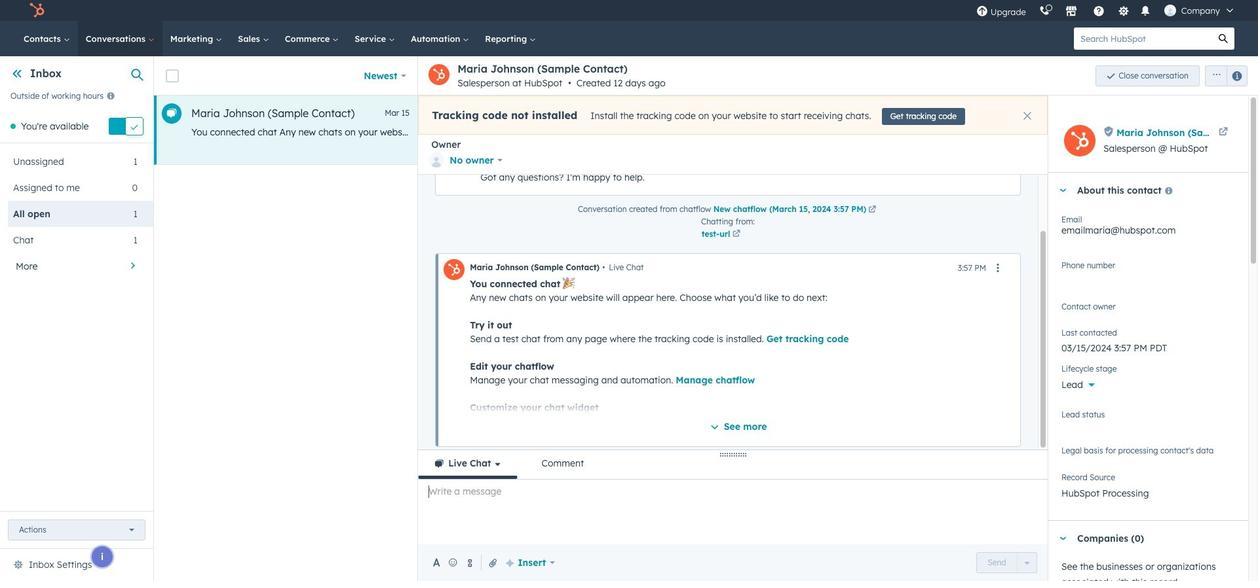 Task type: locate. For each thing, give the bounding box(es) containing it.
0 horizontal spatial group
[[977, 553, 1037, 574]]

group
[[1200, 65, 1248, 86], [977, 553, 1037, 574]]

None text field
[[1062, 259, 1235, 285]]

link opens in a new window image
[[733, 231, 741, 239]]

alert
[[418, 96, 1048, 135]]

-- text field
[[1062, 336, 1235, 357]]

main content
[[154, 56, 1258, 582]]

1 horizontal spatial group
[[1200, 65, 1248, 86]]

jacob simon image
[[1164, 5, 1176, 16]]

Search HubSpot search field
[[1074, 28, 1212, 50]]

menu
[[970, 0, 1242, 21]]

link opens in a new window image
[[868, 204, 876, 216], [868, 206, 876, 214], [733, 229, 741, 240]]

close image
[[1024, 112, 1031, 120]]



Task type: describe. For each thing, give the bounding box(es) containing it.
caret image
[[1059, 189, 1067, 192]]

1 vertical spatial group
[[977, 553, 1037, 574]]

caret image
[[1059, 538, 1067, 541]]

marketplaces image
[[1065, 6, 1077, 18]]

0 vertical spatial group
[[1200, 65, 1248, 86]]

live chat from maria johnson (sample contact) with context you connected chat
any new chats on your website will appear here. choose what you'd like to do next:

try it out 
send a test chat from any page where the tracking code is installed: https://app.hubs row
[[154, 96, 1050, 165]]

you're available image
[[10, 124, 16, 129]]



Task type: vqa. For each thing, say whether or not it's contained in the screenshot.
'Settings'
no



